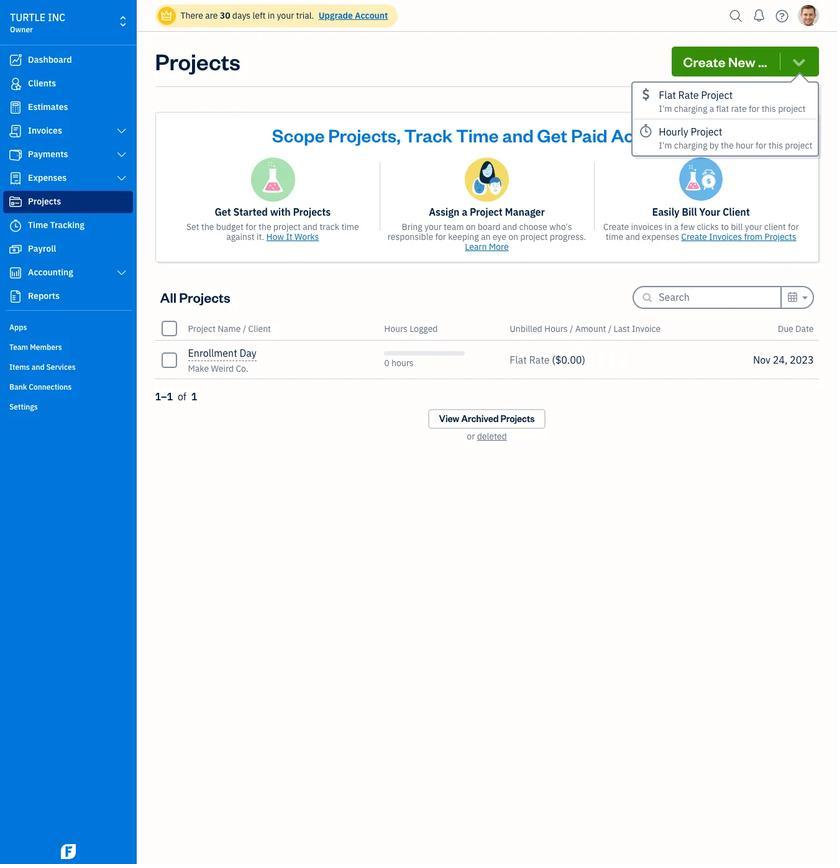 Task type: locate. For each thing, give the bounding box(es) containing it.
bring
[[402, 221, 423, 233]]

co.
[[236, 363, 248, 374]]

scope
[[272, 123, 325, 147]]

2 i'm from the top
[[659, 140, 673, 151]]

chevron large down image for payments
[[116, 150, 127, 160]]

project inside assign a project manager bring your team on board and choose who's responsible for keeping an eye on project progress. learn more
[[470, 206, 503, 218]]

project up by
[[691, 126, 723, 138]]

hours
[[384, 323, 408, 334], [545, 323, 568, 334]]

chevron large down image up reports link
[[116, 268, 127, 278]]

(
[[552, 354, 556, 366]]

projects inside view archived projects or deleted
[[501, 413, 535, 425]]

client up day
[[248, 323, 271, 334]]

0 vertical spatial charging
[[675, 103, 708, 114]]

charging down hourly
[[675, 140, 708, 151]]

project inside flat rate project i'm charging a flat rate for this project
[[702, 89, 733, 101]]

for right client
[[789, 221, 799, 233]]

flat
[[659, 89, 676, 101], [510, 354, 527, 366]]

a left flat on the top
[[710, 103, 715, 114]]

flat inside flat rate project i'm charging a flat rate for this project
[[659, 89, 676, 101]]

deleted
[[477, 431, 507, 442]]

1 vertical spatial charging
[[675, 140, 708, 151]]

make
[[188, 363, 209, 374]]

projects down expenses
[[28, 196, 61, 207]]

chevron large down image inside expenses link
[[116, 173, 127, 183]]

projects up project name button
[[179, 289, 231, 306]]

a
[[710, 103, 715, 114], [462, 206, 468, 218], [674, 221, 679, 233]]

projects up the deleted "link"
[[501, 413, 535, 425]]

1 vertical spatial in
[[665, 221, 672, 233]]

client
[[723, 206, 750, 218], [248, 323, 271, 334]]

2 charging from the top
[[675, 140, 708, 151]]

flat for flat rate ( $0.00 )
[[510, 354, 527, 366]]

dashboard link
[[3, 49, 133, 72]]

1 horizontal spatial client
[[723, 206, 750, 218]]

timer image
[[8, 220, 23, 232]]

1 vertical spatial client
[[248, 323, 271, 334]]

…
[[759, 53, 768, 70]]

time up "assign a project manager" image
[[456, 123, 499, 147]]

0 horizontal spatial client
[[248, 323, 271, 334]]

for right hour
[[756, 140, 767, 151]]

the inside hourly project i'm charging by the hour for this project
[[721, 140, 734, 151]]

expenses link
[[3, 167, 133, 190]]

0 vertical spatial flat
[[659, 89, 676, 101]]

on
[[466, 221, 476, 233], [509, 231, 519, 243]]

in right "left"
[[268, 10, 275, 21]]

chevron large down image inside accounting link
[[116, 268, 127, 278]]

/ left the client "button"
[[243, 323, 246, 334]]

this inside flat rate project i'm charging a flat rate for this project
[[762, 103, 777, 114]]

project inside flat rate project i'm charging a flat rate for this project
[[779, 103, 806, 114]]

by
[[710, 140, 719, 151]]

get started with projects
[[215, 206, 331, 218]]

project inside hourly project i'm charging by the hour for this project
[[691, 126, 723, 138]]

0 horizontal spatial time
[[342, 221, 359, 233]]

invoices
[[632, 221, 663, 233]]

time left invoices
[[606, 231, 624, 243]]

rate up hourly
[[679, 89, 699, 101]]

0 horizontal spatial flat
[[510, 354, 527, 366]]

1 vertical spatial get
[[215, 206, 231, 218]]

0 horizontal spatial in
[[268, 10, 275, 21]]

projects down there
[[155, 47, 241, 76]]

in down 'easily'
[[665, 221, 672, 233]]

1 i'm from the top
[[659, 103, 673, 114]]

0 vertical spatial invoices
[[28, 125, 62, 136]]

get
[[538, 123, 568, 147], [215, 206, 231, 218]]

get up budget
[[215, 206, 231, 218]]

time inside set the budget for the project and track time against it.
[[342, 221, 359, 233]]

0 vertical spatial a
[[710, 103, 715, 114]]

from
[[745, 231, 763, 243]]

rate for (
[[530, 354, 550, 366]]

1 chevron large down image from the top
[[116, 173, 127, 183]]

create invoices in a few clicks to bill your client for time and expenses
[[604, 221, 799, 243]]

client up bill
[[723, 206, 750, 218]]

0 vertical spatial this
[[762, 103, 777, 114]]

0 horizontal spatial /
[[243, 323, 246, 334]]

assign a project manager image
[[465, 157, 509, 202]]

for left it.
[[246, 221, 257, 233]]

2 chevron large down image from the top
[[116, 150, 127, 160]]

client for project name / client
[[248, 323, 271, 334]]

0 horizontal spatial the
[[201, 221, 214, 233]]

in
[[268, 10, 275, 21], [665, 221, 672, 233]]

it
[[286, 231, 293, 243]]

dashboard image
[[8, 54, 23, 67]]

settings link
[[3, 397, 133, 416]]

/ left amount button
[[570, 323, 574, 334]]

/ left last at the top of the page
[[609, 323, 612, 334]]

unbilled
[[510, 323, 543, 334]]

owner
[[10, 25, 33, 34]]

for right rate
[[749, 103, 760, 114]]

payment image
[[8, 149, 23, 161]]

1 / from the left
[[243, 323, 246, 334]]

0 vertical spatial chevron large down image
[[116, 173, 127, 183]]

go to help image
[[773, 7, 793, 25]]

chevron large down image down estimates link
[[116, 126, 127, 136]]

1 charging from the top
[[675, 103, 708, 114]]

create left invoices
[[604, 221, 629, 233]]

charging inside flat rate project i'm charging a flat rate for this project
[[675, 103, 708, 114]]

/ for amount
[[570, 323, 574, 334]]

)
[[582, 354, 586, 366]]

dashboard
[[28, 54, 72, 65]]

items and services link
[[3, 358, 133, 376]]

flat rate project i'm charging a flat rate for this project
[[659, 89, 806, 114]]

i'm down hourly
[[659, 140, 673, 151]]

rate inside flat rate project i'm charging a flat rate for this project
[[679, 89, 699, 101]]

0 vertical spatial in
[[268, 10, 275, 21]]

1 horizontal spatial /
[[570, 323, 574, 334]]

logged
[[410, 323, 438, 334]]

project up flat on the top
[[702, 89, 733, 101]]

flat up hourly
[[659, 89, 676, 101]]

project down chevrondown image
[[779, 103, 806, 114]]

0 vertical spatial chevron large down image
[[116, 126, 127, 136]]

1 vertical spatial a
[[462, 206, 468, 218]]

all projects
[[160, 289, 231, 306]]

calendar image
[[787, 289, 799, 304]]

create new … button
[[672, 47, 819, 76]]

scope projects, track time and get paid accurately
[[272, 123, 702, 147]]

time
[[342, 221, 359, 233], [606, 231, 624, 243]]

time tracking link
[[3, 215, 133, 237]]

/ for client
[[243, 323, 246, 334]]

on right eye
[[509, 231, 519, 243]]

project name button
[[188, 323, 241, 334]]

in inside create invoices in a few clicks to bill your client for time and expenses
[[665, 221, 672, 233]]

1 horizontal spatial a
[[674, 221, 679, 233]]

1 horizontal spatial your
[[425, 221, 442, 233]]

flat for flat rate project i'm charging a flat rate for this project
[[659, 89, 676, 101]]

the right set
[[201, 221, 214, 233]]

chevron large down image down invoices link
[[116, 150, 127, 160]]

your down assign
[[425, 221, 442, 233]]

2 horizontal spatial the
[[721, 140, 734, 151]]

0 horizontal spatial rate
[[530, 354, 550, 366]]

of
[[178, 391, 187, 403]]

0 horizontal spatial a
[[462, 206, 468, 218]]

new
[[729, 53, 756, 70]]

2 / from the left
[[570, 323, 574, 334]]

chevron large down image
[[116, 173, 127, 183], [116, 268, 127, 278]]

1 vertical spatial time
[[28, 220, 48, 231]]

0 horizontal spatial time
[[28, 220, 48, 231]]

project down manager
[[521, 231, 548, 243]]

project right hour
[[786, 140, 813, 151]]

1 vertical spatial chevron large down image
[[116, 268, 127, 278]]

your left trial.
[[277, 10, 294, 21]]

the right by
[[721, 140, 734, 151]]

2 horizontal spatial /
[[609, 323, 612, 334]]

project down the with
[[274, 221, 301, 233]]

chevron large down image for invoices
[[116, 126, 127, 136]]

2 vertical spatial a
[[674, 221, 679, 233]]

invoices
[[28, 125, 62, 136], [710, 231, 743, 243]]

project up board
[[470, 206, 503, 218]]

and right "items" at the left top
[[32, 363, 45, 372]]

bank connections
[[9, 382, 72, 392]]

this right rate
[[762, 103, 777, 114]]

charging
[[675, 103, 708, 114], [675, 140, 708, 151]]

team members
[[9, 343, 62, 352]]

chevron large down image down payments link
[[116, 173, 127, 183]]

freshbooks image
[[58, 844, 78, 859]]

i'm up hourly
[[659, 103, 673, 114]]

team
[[9, 343, 28, 352]]

for
[[749, 103, 760, 114], [756, 140, 767, 151], [246, 221, 257, 233], [789, 221, 799, 233], [436, 231, 446, 243]]

0 vertical spatial rate
[[679, 89, 699, 101]]

rate left (
[[530, 354, 550, 366]]

2 horizontal spatial your
[[745, 221, 763, 233]]

chevron large down image inside invoices link
[[116, 126, 127, 136]]

1 vertical spatial rate
[[530, 354, 550, 366]]

your inside create invoices in a few clicks to bill your client for time and expenses
[[745, 221, 763, 233]]

it.
[[257, 231, 264, 243]]

inc
[[48, 11, 65, 24]]

create down bill
[[682, 231, 708, 243]]

create left the new
[[684, 53, 726, 70]]

an
[[481, 231, 491, 243]]

time right timer image
[[28, 220, 48, 231]]

project image
[[8, 196, 23, 208]]

/
[[243, 323, 246, 334], [570, 323, 574, 334], [609, 323, 612, 334]]

items
[[9, 363, 30, 372]]

2 chevron large down image from the top
[[116, 268, 127, 278]]

a up team
[[462, 206, 468, 218]]

invoices inside invoices link
[[28, 125, 62, 136]]

this right hour
[[769, 140, 784, 151]]

get left paid
[[538, 123, 568, 147]]

0 horizontal spatial hours
[[384, 323, 408, 334]]

hours left logged
[[384, 323, 408, 334]]

flat
[[717, 103, 730, 114]]

1 horizontal spatial flat
[[659, 89, 676, 101]]

0 vertical spatial i'm
[[659, 103, 673, 114]]

time right track at the left top of the page
[[342, 221, 359, 233]]

a left few
[[674, 221, 679, 233]]

set
[[187, 221, 199, 233]]

bill
[[682, 206, 697, 218]]

i'm
[[659, 103, 673, 114], [659, 140, 673, 151]]

and up "assign a project manager" image
[[503, 123, 534, 147]]

30
[[220, 10, 230, 21]]

rate for project
[[679, 89, 699, 101]]

clicks
[[697, 221, 719, 233]]

1 vertical spatial i'm
[[659, 140, 673, 151]]

connections
[[29, 382, 72, 392]]

0 horizontal spatial invoices
[[28, 125, 62, 136]]

1 vertical spatial invoices
[[710, 231, 743, 243]]

and left track at the left top of the page
[[303, 221, 318, 233]]

i'm inside flat rate project i'm charging a flat rate for this project
[[659, 103, 673, 114]]

on right team
[[466, 221, 476, 233]]

24,
[[773, 354, 788, 366]]

2 horizontal spatial a
[[710, 103, 715, 114]]

$0.00
[[556, 354, 582, 366]]

1 horizontal spatial get
[[538, 123, 568, 147]]

weird
[[211, 363, 234, 374]]

1 horizontal spatial rate
[[679, 89, 699, 101]]

1–1
[[155, 391, 173, 403]]

1 horizontal spatial time
[[606, 231, 624, 243]]

0 vertical spatial client
[[723, 206, 750, 218]]

flat down the unbilled
[[510, 354, 527, 366]]

the
[[721, 140, 734, 151], [201, 221, 214, 233], [259, 221, 271, 233]]

create for create invoices from projects
[[682, 231, 708, 243]]

project name / client
[[188, 323, 271, 334]]

1 chevron large down image from the top
[[116, 126, 127, 136]]

and left expenses at the right of the page
[[626, 231, 640, 243]]

and right board
[[503, 221, 518, 233]]

create inside 'dropdown button'
[[684, 53, 726, 70]]

1 vertical spatial this
[[769, 140, 784, 151]]

budget
[[216, 221, 244, 233]]

charging up hourly
[[675, 103, 708, 114]]

your right bill
[[745, 221, 763, 233]]

for inside hourly project i'm charging by the hour for this project
[[756, 140, 767, 151]]

create
[[684, 53, 726, 70], [604, 221, 629, 233], [682, 231, 708, 243]]

1 horizontal spatial time
[[456, 123, 499, 147]]

the down the 'get started with projects'
[[259, 221, 271, 233]]

1 horizontal spatial hours
[[545, 323, 568, 334]]

hours right the unbilled
[[545, 323, 568, 334]]

project
[[779, 103, 806, 114], [786, 140, 813, 151], [274, 221, 301, 233], [521, 231, 548, 243]]

1 horizontal spatial invoices
[[710, 231, 743, 243]]

hour
[[736, 140, 754, 151]]

chevron large down image for expenses
[[116, 173, 127, 183]]

1 horizontal spatial in
[[665, 221, 672, 233]]

projects up track at the left top of the page
[[293, 206, 331, 218]]

for left keeping
[[436, 231, 446, 243]]

easily bill your client image
[[680, 157, 723, 201]]

get started with projects image
[[251, 157, 295, 202]]

how
[[266, 231, 284, 243]]

hours logged
[[384, 323, 438, 334]]

chevron large down image
[[116, 126, 127, 136], [116, 150, 127, 160]]

hours
[[392, 358, 414, 369]]

1 vertical spatial flat
[[510, 354, 527, 366]]

1 vertical spatial chevron large down image
[[116, 150, 127, 160]]

create inside create invoices in a few clicks to bill your client for time and expenses
[[604, 221, 629, 233]]



Task type: describe. For each thing, give the bounding box(es) containing it.
time inside main "element"
[[28, 220, 48, 231]]

invoices link
[[3, 120, 133, 142]]

due date button
[[778, 323, 814, 334]]

invoice
[[632, 323, 661, 334]]

search image
[[727, 7, 747, 25]]

estimates link
[[3, 96, 133, 119]]

assign a project manager bring your team on board and choose who's responsible for keeping an eye on project progress. learn more
[[388, 206, 587, 252]]

board
[[478, 221, 501, 233]]

payroll link
[[3, 238, 133, 261]]

all
[[160, 289, 177, 306]]

project inside assign a project manager bring your team on board and choose who's responsible for keeping an eye on project progress. learn more
[[521, 231, 548, 243]]

tracking
[[50, 220, 85, 231]]

project up enrollment
[[188, 323, 216, 334]]

trial.
[[296, 10, 314, 21]]

charging inside hourly project i'm charging by the hour for this project
[[675, 140, 708, 151]]

1 horizontal spatial on
[[509, 231, 519, 243]]

to
[[722, 221, 729, 233]]

there
[[181, 10, 203, 21]]

for inside flat rate project i'm charging a flat rate for this project
[[749, 103, 760, 114]]

project inside set the budget for the project and track time against it.
[[274, 221, 301, 233]]

learn
[[465, 241, 487, 252]]

items and services
[[9, 363, 76, 372]]

0 hours link
[[379, 341, 505, 379]]

or
[[467, 431, 475, 442]]

keeping
[[448, 231, 479, 243]]

and inside set the budget for the project and track time against it.
[[303, 221, 318, 233]]

easily
[[653, 206, 680, 218]]

apps
[[9, 323, 27, 332]]

client for easily bill your client
[[723, 206, 750, 218]]

and inside main "element"
[[32, 363, 45, 372]]

chart image
[[8, 267, 23, 279]]

hourly project i'm charging by the hour for this project
[[659, 126, 813, 151]]

enrollment
[[188, 347, 237, 359]]

0 vertical spatial get
[[538, 123, 568, 147]]

works
[[295, 231, 319, 243]]

a inside create invoices in a few clicks to bill your client for time and expenses
[[674, 221, 679, 233]]

rate
[[732, 103, 747, 114]]

view archived projects link
[[428, 409, 546, 429]]

project inside hourly project i'm charging by the hour for this project
[[786, 140, 813, 151]]

turtle
[[10, 11, 46, 24]]

a inside assign a project manager bring your team on board and choose who's responsible for keeping an eye on project progress. learn more
[[462, 206, 468, 218]]

reports link
[[3, 285, 133, 308]]

Search text field
[[659, 287, 781, 307]]

team members link
[[3, 338, 133, 356]]

unbilled hours button
[[510, 323, 568, 334]]

there are 30 days left in your trial. upgrade account
[[181, 10, 388, 21]]

team
[[444, 221, 464, 233]]

nov 24, 2023 link
[[694, 341, 819, 379]]

time inside create invoices in a few clicks to bill your client for time and expenses
[[606, 231, 624, 243]]

payroll
[[28, 243, 56, 254]]

apps link
[[3, 318, 133, 336]]

paid
[[571, 123, 608, 147]]

name
[[218, 323, 241, 334]]

nov
[[754, 354, 771, 366]]

archived
[[462, 413, 499, 425]]

account
[[355, 10, 388, 21]]

i'm inside hourly project i'm charging by the hour for this project
[[659, 140, 673, 151]]

expense image
[[8, 172, 23, 185]]

main element
[[0, 0, 168, 864]]

expenses
[[28, 172, 67, 183]]

how it works
[[266, 231, 319, 243]]

client
[[765, 221, 787, 233]]

who's
[[550, 221, 572, 233]]

nov 24, 2023
[[754, 354, 814, 366]]

for inside assign a project manager bring your team on board and choose who's responsible for keeping an eye on project progress. learn more
[[436, 231, 446, 243]]

amount button
[[576, 323, 607, 334]]

create invoices from projects
[[682, 231, 797, 243]]

view archived projects or deleted
[[439, 413, 535, 442]]

2023
[[790, 354, 814, 366]]

caretdown image
[[801, 290, 808, 305]]

bank
[[9, 382, 27, 392]]

2 hours from the left
[[545, 323, 568, 334]]

and inside create invoices in a few clicks to bill your client for time and expenses
[[626, 231, 640, 243]]

due date
[[778, 323, 814, 334]]

create new …
[[684, 53, 768, 70]]

against
[[227, 231, 255, 243]]

expenses
[[643, 231, 680, 243]]

0 hours
[[384, 358, 414, 369]]

day
[[240, 347, 257, 359]]

your inside assign a project manager bring your team on board and choose who's responsible for keeping an eye on project progress. learn more
[[425, 221, 442, 233]]

track
[[320, 221, 340, 233]]

0 vertical spatial time
[[456, 123, 499, 147]]

and inside assign a project manager bring your team on board and choose who's responsible for keeping an eye on project progress. learn more
[[503, 221, 518, 233]]

your
[[700, 206, 721, 218]]

reports
[[28, 290, 60, 302]]

projects link
[[3, 191, 133, 213]]

flat rate ( $0.00 )
[[510, 354, 586, 366]]

responsible
[[388, 231, 434, 243]]

a inside flat rate project i'm charging a flat rate for this project
[[710, 103, 715, 114]]

this inside hourly project i'm charging by the hour for this project
[[769, 140, 784, 151]]

projects inside main "element"
[[28, 196, 61, 207]]

0 horizontal spatial get
[[215, 206, 231, 218]]

report image
[[8, 290, 23, 303]]

invoice image
[[8, 125, 23, 137]]

chevron large down image for accounting
[[116, 268, 127, 278]]

create for create new …
[[684, 53, 726, 70]]

notifications image
[[750, 3, 770, 28]]

3 / from the left
[[609, 323, 612, 334]]

for inside create invoices in a few clicks to bill your client for time and expenses
[[789, 221, 799, 233]]

money image
[[8, 243, 23, 256]]

1 horizontal spatial the
[[259, 221, 271, 233]]

crown image
[[160, 9, 173, 22]]

1 hours from the left
[[384, 323, 408, 334]]

started
[[234, 206, 268, 218]]

projects right from at the top
[[765, 231, 797, 243]]

0 horizontal spatial your
[[277, 10, 294, 21]]

more
[[489, 241, 509, 252]]

bill
[[731, 221, 743, 233]]

track
[[405, 123, 453, 147]]

upgrade account link
[[316, 10, 388, 21]]

left
[[253, 10, 266, 21]]

enrollment day make weird co.
[[188, 347, 257, 374]]

hourly
[[659, 126, 689, 138]]

payments link
[[3, 144, 133, 166]]

0 horizontal spatial on
[[466, 221, 476, 233]]

1
[[191, 391, 197, 403]]

services
[[46, 363, 76, 372]]

client image
[[8, 78, 23, 90]]

projects,
[[328, 123, 401, 147]]

settings
[[9, 402, 38, 412]]

date
[[796, 323, 814, 334]]

manager
[[505, 206, 545, 218]]

for inside set the budget for the project and track time against it.
[[246, 221, 257, 233]]

create for create invoices in a few clicks to bill your client for time and expenses
[[604, 221, 629, 233]]

client button
[[248, 323, 271, 334]]

estimate image
[[8, 101, 23, 114]]

chevrondown image
[[791, 53, 808, 70]]

deleted link
[[477, 431, 507, 442]]



Task type: vqa. For each thing, say whether or not it's contained in the screenshot.


